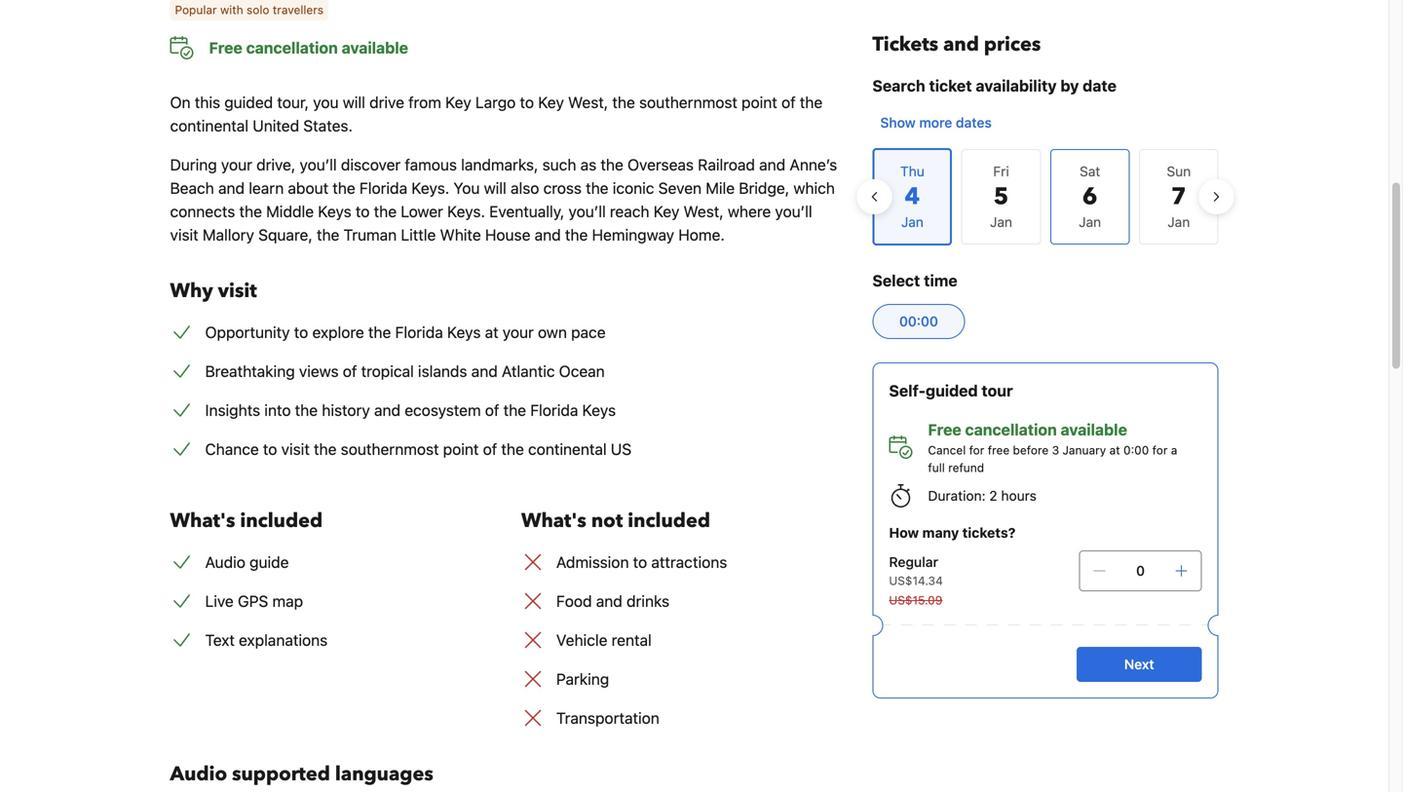 Task type: describe. For each thing, give the bounding box(es) containing it.
house
[[485, 226, 531, 244]]

tickets and prices
[[873, 31, 1041, 58]]

free cancellation available
[[209, 38, 408, 57]]

available for free cancellation available
[[342, 38, 408, 57]]

about
[[288, 179, 329, 197]]

into
[[264, 401, 291, 420]]

explore
[[312, 323, 364, 342]]

chance to visit the southernmost point of the continental us
[[205, 440, 632, 459]]

west, inside on this guided tour, you will drive from key largo to key west, the southernmost point of the continental united states.
[[568, 93, 608, 112]]

your inside during your drive, you'll discover famous landmarks, such as the overseas railroad and anne's beach and learn about the florida keys. you will also cross the iconic seven mile bridge, which connects the middle keys to the lower keys. eventually, you'll reach key west, where you'll visit mallory square, the truman little white house and the hemingway home.
[[221, 155, 252, 174]]

solo
[[247, 3, 270, 17]]

islands
[[418, 362, 467, 381]]

such
[[543, 155, 576, 174]]

will inside on this guided tour, you will drive from key largo to key west, the southernmost point of the continental united states.
[[343, 93, 365, 112]]

this
[[195, 93, 220, 112]]

sat 6 jan
[[1079, 163, 1102, 230]]

tropical
[[361, 362, 414, 381]]

1 horizontal spatial keys
[[447, 323, 481, 342]]

during your drive, you'll discover famous landmarks, such as the overseas railroad and anne's beach and learn about the florida keys. you will also cross the iconic seven mile bridge, which connects the middle keys to the lower keys. eventually, you'll reach key west, where you'll visit mallory square, the truman little white house and the hemingway home.
[[170, 155, 837, 244]]

2 vertical spatial florida
[[530, 401, 578, 420]]

lower
[[401, 202, 443, 221]]

2 horizontal spatial keys
[[582, 401, 616, 420]]

cross
[[543, 179, 582, 197]]

fri
[[994, 163, 1009, 179]]

southernmost inside on this guided tour, you will drive from key largo to key west, the southernmost point of the continental united states.
[[639, 93, 738, 112]]

attractions
[[651, 553, 727, 572]]

0 horizontal spatial key
[[445, 93, 471, 112]]

7
[[1172, 181, 1187, 213]]

1 for from the left
[[969, 443, 985, 457]]

drive,
[[256, 155, 296, 174]]

dates
[[956, 115, 992, 131]]

cancel
[[928, 443, 966, 457]]

00:00
[[900, 313, 938, 329]]

prices
[[984, 31, 1041, 58]]

refund
[[949, 461, 985, 475]]

point inside on this guided tour, you will drive from key largo to key west, the southernmost point of the continental united states.
[[742, 93, 778, 112]]

search ticket availability by date
[[873, 77, 1117, 95]]

landmarks,
[[461, 155, 538, 174]]

mallory
[[203, 226, 254, 244]]

views
[[299, 362, 339, 381]]

of right ecosystem
[[485, 401, 499, 420]]

united
[[253, 116, 299, 135]]

duration: 2 hours
[[928, 488, 1037, 504]]

what's for what's included
[[170, 508, 235, 535]]

0 horizontal spatial you'll
[[300, 155, 337, 174]]

1 vertical spatial guided
[[926, 382, 978, 400]]

chance
[[205, 440, 259, 459]]

availability
[[976, 77, 1057, 95]]

tour
[[982, 382, 1013, 400]]

little
[[401, 226, 436, 244]]

0 vertical spatial keys.
[[412, 179, 450, 197]]

largo
[[476, 93, 516, 112]]

1 vertical spatial your
[[503, 323, 534, 342]]

home.
[[679, 226, 725, 244]]

railroad
[[698, 155, 755, 174]]

overseas
[[628, 155, 694, 174]]

reach
[[610, 202, 650, 221]]

drive
[[370, 93, 404, 112]]

show more dates button
[[873, 105, 1000, 140]]

opportunity
[[205, 323, 290, 342]]

show more dates
[[881, 115, 992, 131]]

1 horizontal spatial continental
[[528, 440, 607, 459]]

1 vertical spatial visit
[[218, 278, 257, 305]]

tickets
[[873, 31, 939, 58]]

continental inside on this guided tour, you will drive from key largo to key west, the southernmost point of the continental united states.
[[170, 116, 249, 135]]

discover
[[341, 155, 401, 174]]

jan for 6
[[1079, 214, 1102, 230]]

gps
[[238, 592, 268, 611]]

where
[[728, 202, 771, 221]]

5
[[994, 181, 1009, 213]]

sun
[[1167, 163, 1191, 179]]

at inside free cancellation available cancel for free before 3 january at 0:00 for a full refund
[[1110, 443, 1121, 457]]

1 vertical spatial point
[[443, 440, 479, 459]]

1 horizontal spatial key
[[538, 93, 564, 112]]

text explanations
[[205, 631, 328, 650]]

anne's
[[790, 155, 837, 174]]

seven
[[659, 179, 702, 197]]

bridge,
[[739, 179, 790, 197]]

eventually,
[[489, 202, 565, 221]]

sun 7 jan
[[1167, 163, 1191, 230]]

how
[[889, 525, 919, 541]]

popular
[[175, 3, 217, 17]]

connects
[[170, 202, 235, 221]]

with
[[220, 3, 243, 17]]

of down insights into the history and ecosystem of the florida keys at left
[[483, 440, 497, 459]]

food
[[556, 592, 592, 611]]

cancellation for free cancellation available cancel for free before 3 january at 0:00 for a full refund
[[965, 421, 1057, 439]]

drinks
[[627, 592, 670, 611]]

parking
[[556, 670, 609, 689]]

why
[[170, 278, 213, 305]]

iconic
[[613, 179, 654, 197]]

cancellation for free cancellation available
[[246, 38, 338, 57]]

travellers
[[273, 3, 324, 17]]

us
[[611, 440, 632, 459]]

audio for audio guide
[[205, 553, 246, 572]]

time
[[924, 271, 958, 290]]

available for free cancellation available cancel for free before 3 january at 0:00 for a full refund
[[1061, 421, 1128, 439]]

to inside during your drive, you'll discover famous landmarks, such as the overseas railroad and anne's beach and learn about the florida keys. you will also cross the iconic seven mile bridge, which connects the middle keys to the lower keys. eventually, you'll reach key west, where you'll visit mallory square, the truman little white house and the hemingway home.
[[356, 202, 370, 221]]

what's for what's not included
[[521, 508, 587, 535]]

middle
[[266, 202, 314, 221]]

from
[[408, 93, 441, 112]]

why visit
[[170, 278, 257, 305]]

florida inside during your drive, you'll discover famous landmarks, such as the overseas railroad and anne's beach and learn about the florida keys. you will also cross the iconic seven mile bridge, which connects the middle keys to the lower keys. eventually, you'll reach key west, where you'll visit mallory square, the truman little white house and the hemingway home.
[[360, 179, 408, 197]]

to for chance to visit the southernmost point of the continental us
[[263, 440, 277, 459]]

key inside during your drive, you'll discover famous landmarks, such as the overseas railroad and anne's beach and learn about the florida keys. you will also cross the iconic seven mile bridge, which connects the middle keys to the lower keys. eventually, you'll reach key west, where you'll visit mallory square, the truman little white house and the hemingway home.
[[654, 202, 680, 221]]

1 vertical spatial keys.
[[447, 202, 485, 221]]

us$15.09
[[889, 594, 943, 607]]



Task type: vqa. For each thing, say whether or not it's contained in the screenshot.
The Very to the left
no



Task type: locate. For each thing, give the bounding box(es) containing it.
and right food
[[596, 592, 623, 611]]

keys up islands at top left
[[447, 323, 481, 342]]

0 vertical spatial west,
[[568, 93, 608, 112]]

0 vertical spatial florida
[[360, 179, 408, 197]]

0 vertical spatial free
[[209, 38, 243, 57]]

west,
[[568, 93, 608, 112], [684, 202, 724, 221]]

0 horizontal spatial free
[[209, 38, 243, 57]]

1 horizontal spatial guided
[[926, 382, 978, 400]]

more
[[919, 115, 953, 131]]

free up cancel
[[928, 421, 962, 439]]

free for free cancellation available
[[209, 38, 243, 57]]

a
[[1171, 443, 1178, 457]]

point
[[742, 93, 778, 112], [443, 440, 479, 459]]

jan
[[990, 214, 1013, 230], [1079, 214, 1102, 230], [1168, 214, 1190, 230]]

1 horizontal spatial you'll
[[569, 202, 606, 221]]

to right chance
[[263, 440, 277, 459]]

history
[[322, 401, 370, 420]]

1 vertical spatial west,
[[684, 202, 724, 221]]

1 horizontal spatial point
[[742, 93, 778, 112]]

0 horizontal spatial will
[[343, 93, 365, 112]]

1 vertical spatial audio
[[170, 761, 227, 788]]

2 horizontal spatial visit
[[281, 440, 310, 459]]

west, up as
[[568, 93, 608, 112]]

jan down 7
[[1168, 214, 1190, 230]]

southernmost up overseas
[[639, 93, 738, 112]]

0 vertical spatial guided
[[224, 93, 273, 112]]

to for opportunity to explore the florida keys at your own pace
[[294, 323, 308, 342]]

to inside on this guided tour, you will drive from key largo to key west, the southernmost point of the continental united states.
[[520, 93, 534, 112]]

0 horizontal spatial cancellation
[[246, 38, 338, 57]]

0 horizontal spatial keys
[[318, 202, 352, 221]]

mile
[[706, 179, 735, 197]]

2 horizontal spatial you'll
[[775, 202, 812, 221]]

0 horizontal spatial your
[[221, 155, 252, 174]]

cancellation up free
[[965, 421, 1057, 439]]

will right 'you'
[[343, 93, 365, 112]]

cancellation inside free cancellation available cancel for free before 3 january at 0:00 for a full refund
[[965, 421, 1057, 439]]

0 vertical spatial southernmost
[[639, 93, 738, 112]]

1 horizontal spatial included
[[628, 508, 711, 535]]

visit down into
[[281, 440, 310, 459]]

and up ticket
[[944, 31, 979, 58]]

1 what's from the left
[[170, 508, 235, 535]]

0:00
[[1124, 443, 1149, 457]]

0 horizontal spatial available
[[342, 38, 408, 57]]

what's
[[170, 508, 235, 535], [521, 508, 587, 535]]

explanations
[[239, 631, 328, 650]]

0 horizontal spatial for
[[969, 443, 985, 457]]

continental left 'us'
[[528, 440, 607, 459]]

keys
[[318, 202, 352, 221], [447, 323, 481, 342], [582, 401, 616, 420]]

point up 'railroad'
[[742, 93, 778, 112]]

2 vertical spatial keys
[[582, 401, 616, 420]]

1 horizontal spatial jan
[[1079, 214, 1102, 230]]

1 horizontal spatial will
[[484, 179, 507, 197]]

atlantic
[[502, 362, 555, 381]]

you'll up about
[[300, 155, 337, 174]]

2 horizontal spatial key
[[654, 202, 680, 221]]

0 horizontal spatial continental
[[170, 116, 249, 135]]

insights
[[205, 401, 260, 420]]

key right "largo"
[[538, 93, 564, 112]]

audio left supported
[[170, 761, 227, 788]]

famous
[[405, 155, 457, 174]]

keys down ocean in the top left of the page
[[582, 401, 616, 420]]

ecosystem
[[405, 401, 481, 420]]

guide
[[250, 553, 289, 572]]

guided
[[224, 93, 273, 112], [926, 382, 978, 400]]

of inside on this guided tour, you will drive from key largo to key west, the southernmost point of the continental united states.
[[782, 93, 796, 112]]

florida down discover
[[360, 179, 408, 197]]

0 horizontal spatial west,
[[568, 93, 608, 112]]

what's included
[[170, 508, 323, 535]]

cancellation down the travellers
[[246, 38, 338, 57]]

opportunity to explore the florida keys at your own pace
[[205, 323, 606, 342]]

to left the explore
[[294, 323, 308, 342]]

what's up audio guide in the left bottom of the page
[[170, 508, 235, 535]]

and up bridge,
[[759, 155, 786, 174]]

visit inside during your drive, you'll discover famous landmarks, such as the overseas railroad and anne's beach and learn about the florida keys. you will also cross the iconic seven mile bridge, which connects the middle keys to the lower keys. eventually, you'll reach key west, where you'll visit mallory square, the truman little white house and the hemingway home.
[[170, 226, 199, 244]]

guided inside on this guided tour, you will drive from key largo to key west, the southernmost point of the continental united states.
[[224, 93, 273, 112]]

0 vertical spatial your
[[221, 155, 252, 174]]

available up the january
[[1061, 421, 1128, 439]]

free
[[209, 38, 243, 57], [928, 421, 962, 439]]

for up refund at the right of page
[[969, 443, 985, 457]]

available up the drive
[[342, 38, 408, 57]]

jan for 5
[[990, 214, 1013, 230]]

learn
[[249, 179, 284, 197]]

by
[[1061, 77, 1079, 95]]

0 vertical spatial cancellation
[[246, 38, 338, 57]]

transportation
[[556, 709, 660, 728]]

what's left the not
[[521, 508, 587, 535]]

1 horizontal spatial free
[[928, 421, 962, 439]]

1 vertical spatial continental
[[528, 440, 607, 459]]

1 vertical spatial southernmost
[[341, 440, 439, 459]]

1 horizontal spatial at
[[1110, 443, 1121, 457]]

keys down about
[[318, 202, 352, 221]]

point down ecosystem
[[443, 440, 479, 459]]

keys. down you
[[447, 202, 485, 221]]

select
[[873, 271, 920, 290]]

visit down connects
[[170, 226, 199, 244]]

vehicle rental
[[556, 631, 652, 650]]

and down eventually,
[[535, 226, 561, 244]]

2 horizontal spatial jan
[[1168, 214, 1190, 230]]

included
[[240, 508, 323, 535], [628, 508, 711, 535]]

0 vertical spatial available
[[342, 38, 408, 57]]

audio for audio supported languages
[[170, 761, 227, 788]]

west, inside during your drive, you'll discover famous landmarks, such as the overseas railroad and anne's beach and learn about the florida keys. you will also cross the iconic seven mile bridge, which connects the middle keys to the lower keys. eventually, you'll reach key west, where you'll visit mallory square, the truman little white house and the hemingway home.
[[684, 202, 724, 221]]

ticket
[[929, 77, 972, 95]]

free inside free cancellation available cancel for free before 3 january at 0:00 for a full refund
[[928, 421, 962, 439]]

search
[[873, 77, 926, 95]]

jan down 5
[[990, 214, 1013, 230]]

key
[[445, 93, 471, 112], [538, 93, 564, 112], [654, 202, 680, 221]]

sat
[[1080, 163, 1101, 179]]

you'll down 'which'
[[775, 202, 812, 221]]

0 horizontal spatial visit
[[170, 226, 199, 244]]

6
[[1083, 181, 1098, 213]]

visit
[[170, 226, 199, 244], [218, 278, 257, 305], [281, 440, 310, 459]]

date
[[1083, 77, 1117, 95]]

0 vertical spatial will
[[343, 93, 365, 112]]

1 horizontal spatial cancellation
[[965, 421, 1057, 439]]

1 vertical spatial free
[[928, 421, 962, 439]]

keys. down famous
[[412, 179, 450, 197]]

southernmost down insights into the history and ecosystem of the florida keys at left
[[341, 440, 439, 459]]

on
[[170, 93, 191, 112]]

admission to attractions
[[556, 553, 727, 572]]

will
[[343, 93, 365, 112], [484, 179, 507, 197]]

pace
[[571, 323, 606, 342]]

1 vertical spatial at
[[1110, 443, 1121, 457]]

1 included from the left
[[240, 508, 323, 535]]

live gps map
[[205, 592, 303, 611]]

at left 'own'
[[485, 323, 499, 342]]

0 horizontal spatial point
[[443, 440, 479, 459]]

continental down this
[[170, 116, 249, 135]]

tickets?
[[963, 525, 1016, 541]]

jan for 7
[[1168, 214, 1190, 230]]

next button
[[1077, 647, 1202, 682]]

florida up breathtaking views of tropical islands and atlantic ocean
[[395, 323, 443, 342]]

regular
[[889, 554, 939, 570]]

visit up "opportunity"
[[218, 278, 257, 305]]

vehicle
[[556, 631, 608, 650]]

to
[[520, 93, 534, 112], [356, 202, 370, 221], [294, 323, 308, 342], [263, 440, 277, 459], [633, 553, 647, 572]]

2 jan from the left
[[1079, 214, 1102, 230]]

to right "largo"
[[520, 93, 534, 112]]

1 horizontal spatial southernmost
[[639, 93, 738, 112]]

0 horizontal spatial jan
[[990, 214, 1013, 230]]

florida down atlantic
[[530, 401, 578, 420]]

your
[[221, 155, 252, 174], [503, 323, 534, 342]]

available inside free cancellation available cancel for free before 3 january at 0:00 for a full refund
[[1061, 421, 1128, 439]]

key down seven
[[654, 202, 680, 221]]

you'll down cross
[[569, 202, 606, 221]]

3 jan from the left
[[1168, 214, 1190, 230]]

you
[[313, 93, 339, 112]]

audio guide
[[205, 553, 289, 572]]

0 horizontal spatial included
[[240, 508, 323, 535]]

included up the 'guide'
[[240, 508, 323, 535]]

and down tropical
[[374, 401, 401, 420]]

and left 'learn'
[[218, 179, 245, 197]]

us$14.34
[[889, 574, 943, 588]]

your left 'own'
[[503, 323, 534, 342]]

jan down 6 on the right top of page
[[1079, 214, 1102, 230]]

hours
[[1001, 488, 1037, 504]]

0 vertical spatial point
[[742, 93, 778, 112]]

not
[[591, 508, 623, 535]]

admission
[[556, 553, 629, 572]]

you
[[454, 179, 480, 197]]

duration:
[[928, 488, 986, 504]]

1 vertical spatial keys
[[447, 323, 481, 342]]

beach
[[170, 179, 214, 197]]

0 vertical spatial keys
[[318, 202, 352, 221]]

1 horizontal spatial west,
[[684, 202, 724, 221]]

as
[[581, 155, 597, 174]]

region
[[857, 140, 1234, 253]]

jan inside sun 7 jan
[[1168, 214, 1190, 230]]

0
[[1136, 563, 1145, 579]]

0 horizontal spatial what's
[[170, 508, 235, 535]]

many
[[923, 525, 959, 541]]

states.
[[303, 116, 353, 135]]

2 what's from the left
[[521, 508, 587, 535]]

guided left tour
[[926, 382, 978, 400]]

0 vertical spatial audio
[[205, 553, 246, 572]]

keys inside during your drive, you'll discover famous landmarks, such as the overseas railroad and anne's beach and learn about the florida keys. you will also cross the iconic seven mile bridge, which connects the middle keys to the lower keys. eventually, you'll reach key west, where you'll visit mallory square, the truman little white house and the hemingway home.
[[318, 202, 352, 221]]

which
[[794, 179, 835, 197]]

regular us$14.34
[[889, 554, 943, 588]]

0 horizontal spatial guided
[[224, 93, 273, 112]]

1 vertical spatial available
[[1061, 421, 1128, 439]]

and right islands at top left
[[471, 362, 498, 381]]

rental
[[612, 631, 652, 650]]

1 horizontal spatial for
[[1153, 443, 1168, 457]]

2 vertical spatial visit
[[281, 440, 310, 459]]

supported
[[232, 761, 330, 788]]

tour,
[[277, 93, 309, 112]]

free down 'with'
[[209, 38, 243, 57]]

1 vertical spatial will
[[484, 179, 507, 197]]

of up anne's
[[782, 93, 796, 112]]

key right from
[[445, 93, 471, 112]]

for left a
[[1153, 443, 1168, 457]]

1 horizontal spatial visit
[[218, 278, 257, 305]]

1 horizontal spatial your
[[503, 323, 534, 342]]

will inside during your drive, you'll discover famous landmarks, such as the overseas railroad and anne's beach and learn about the florida keys. you will also cross the iconic seven mile bridge, which connects the middle keys to the lower keys. eventually, you'll reach key west, where you'll visit mallory square, the truman little white house and the hemingway home.
[[484, 179, 507, 197]]

1 horizontal spatial what's
[[521, 508, 587, 535]]

to for admission to attractions
[[633, 553, 647, 572]]

how many tickets?
[[889, 525, 1016, 541]]

1 vertical spatial cancellation
[[965, 421, 1057, 439]]

show
[[881, 115, 916, 131]]

food and drinks
[[556, 592, 670, 611]]

2 included from the left
[[628, 508, 711, 535]]

live
[[205, 592, 234, 611]]

your up 'learn'
[[221, 155, 252, 174]]

0 vertical spatial visit
[[170, 226, 199, 244]]

0 horizontal spatial at
[[485, 323, 499, 342]]

own
[[538, 323, 567, 342]]

will down "landmarks,"
[[484, 179, 507, 197]]

west, up home.
[[684, 202, 724, 221]]

0 horizontal spatial southernmost
[[341, 440, 439, 459]]

january
[[1063, 443, 1107, 457]]

text
[[205, 631, 235, 650]]

continental
[[170, 116, 249, 135], [528, 440, 607, 459]]

region containing 5
[[857, 140, 1234, 253]]

audio up live
[[205, 553, 246, 572]]

guided up united
[[224, 93, 273, 112]]

0 vertical spatial at
[[485, 323, 499, 342]]

free cancellation available cancel for free before 3 january at 0:00 for a full refund
[[928, 421, 1178, 475]]

1 horizontal spatial available
[[1061, 421, 1128, 439]]

1 vertical spatial florida
[[395, 323, 443, 342]]

to up truman
[[356, 202, 370, 221]]

2 for from the left
[[1153, 443, 1168, 457]]

free for free cancellation available cancel for free before 3 january at 0:00 for a full refund
[[928, 421, 962, 439]]

at left 0:00
[[1110, 443, 1121, 457]]

for
[[969, 443, 985, 457], [1153, 443, 1168, 457]]

1 jan from the left
[[990, 214, 1013, 230]]

map
[[272, 592, 303, 611]]

on this guided tour, you will drive from key largo to key west, the southernmost point of the continental united states.
[[170, 93, 823, 135]]

included up attractions
[[628, 508, 711, 535]]

of right views
[[343, 362, 357, 381]]

to up drinks
[[633, 553, 647, 572]]

0 vertical spatial continental
[[170, 116, 249, 135]]



